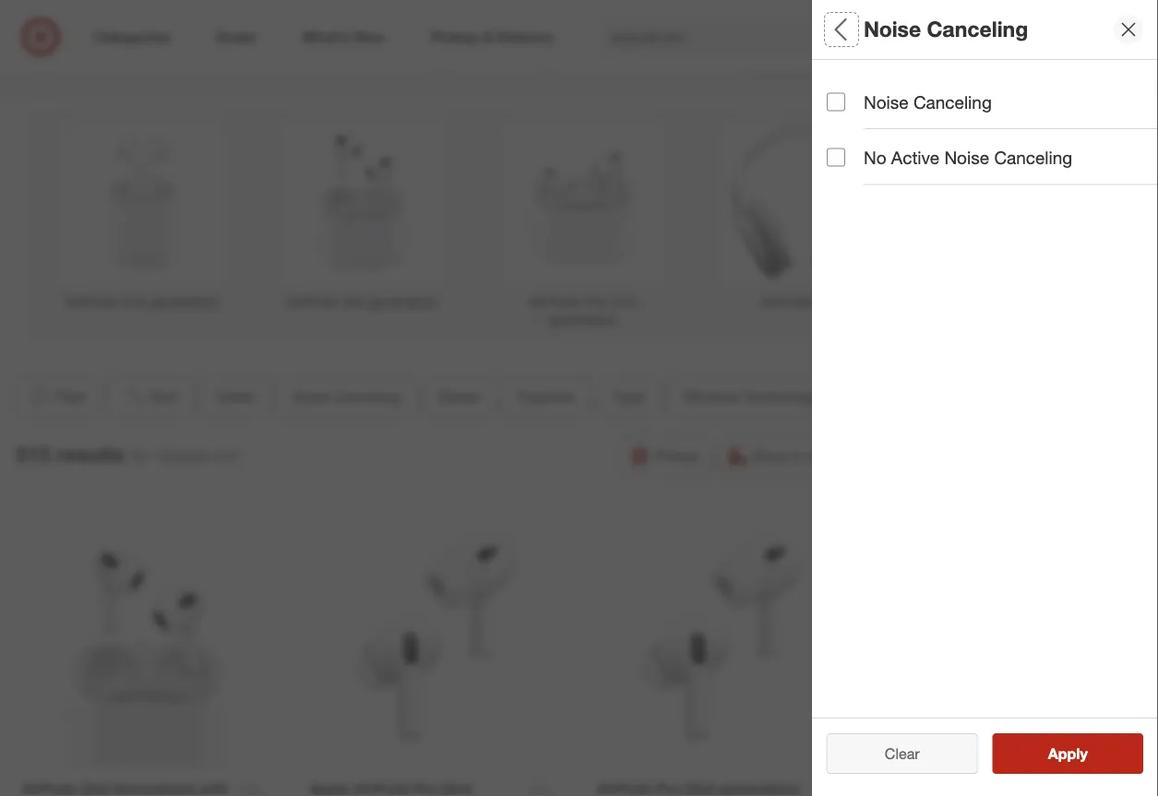 Task type: describe. For each thing, give the bounding box(es) containing it.
wireless technology button
[[668, 377, 835, 418]]

black
[[611, 34, 658, 55]]

search button
[[912, 17, 957, 61]]

type button
[[598, 377, 661, 418]]

clear for clear all
[[876, 745, 911, 763]]

friday
[[663, 34, 714, 55]]

results for see
[[1060, 745, 1108, 763]]

store
[[808, 447, 841, 465]]

on
[[503, 60, 517, 76]]

0 horizontal spatial noise canceling button
[[277, 377, 416, 418]]

2 vertical spatial deals
[[217, 388, 254, 406]]

noise canceling dialog
[[813, 0, 1159, 797]]

active
[[892, 147, 940, 168]]

deals
[[637, 60, 668, 76]]

313 results for "airpods pro"
[[15, 441, 241, 467]]

now
[[771, 34, 806, 55]]

sort button
[[108, 377, 194, 418]]

sort
[[150, 388, 178, 406]]

new
[[609, 60, 633, 76]]

shop in store button
[[719, 436, 853, 477]]

week.
[[703, 60, 737, 76]]

each
[[671, 60, 699, 76]]

search
[[912, 30, 957, 48]]

score
[[471, 34, 520, 55]]

see
[[1029, 745, 1056, 763]]

noise canceling inside all filters dialog
[[827, 144, 963, 165]]

1 horizontal spatial deals button
[[827, 60, 1159, 125]]

technology
[[744, 388, 819, 406]]

pickup button
[[621, 436, 712, 477]]

saving
[[775, 60, 815, 76]]

top
[[521, 60, 540, 76]]

no
[[864, 147, 887, 168]]

brand button
[[424, 377, 495, 418]]

brand
[[439, 388, 479, 406]]

0 vertical spatial noise canceling button
[[827, 125, 1159, 189]]

score incredible black friday deals now save on top gifts & find new deals each week. start saving
[[471, 34, 815, 76]]

pro"
[[214, 447, 241, 465]]

clear for clear
[[885, 745, 920, 763]]

&
[[572, 60, 580, 76]]

Noise Canceling checkbox
[[827, 93, 846, 111]]

no active noise canceling
[[864, 147, 1073, 168]]

noise inside all filters dialog
[[827, 144, 875, 165]]

features
[[518, 388, 575, 406]]

for
[[132, 447, 150, 465]]

What can we help you find? suggestions appear below search field
[[599, 17, 925, 57]]

No Active Noise Canceling checkbox
[[827, 148, 846, 167]]

in
[[792, 447, 804, 465]]

all
[[827, 16, 853, 42]]

save
[[471, 60, 499, 76]]

deals inside score incredible black friday deals now save on top gifts & find new deals each week. start saving
[[719, 34, 766, 55]]



Task type: locate. For each thing, give the bounding box(es) containing it.
noise canceling button
[[827, 125, 1159, 189], [277, 377, 416, 418]]

313
[[15, 441, 50, 467]]

results
[[56, 441, 125, 467], [1060, 745, 1108, 763]]

deals down all
[[827, 79, 875, 100]]

filters
[[859, 16, 916, 42]]

apply button
[[993, 734, 1144, 775]]

1 vertical spatial deals button
[[201, 377, 270, 418]]

clear
[[876, 745, 911, 763], [885, 745, 920, 763]]

0 horizontal spatial deals
[[217, 388, 254, 406]]

advertisement region
[[25, 109, 1134, 343]]

canceling inside all filters dialog
[[880, 144, 963, 165]]

pickup
[[655, 447, 700, 465]]

noise canceling
[[864, 16, 1029, 42], [864, 91, 993, 113], [827, 144, 963, 165], [293, 388, 401, 406]]

results right see
[[1060, 745, 1108, 763]]

0 vertical spatial deals button
[[827, 60, 1159, 125]]

clear inside button
[[885, 745, 920, 763]]

wireless technology
[[684, 388, 819, 406]]

wireless
[[684, 388, 740, 406]]

type
[[614, 388, 645, 406]]

all
[[915, 745, 930, 763]]

all filters dialog
[[813, 0, 1159, 797]]

1 horizontal spatial noise canceling button
[[827, 125, 1159, 189]]

1 vertical spatial noise canceling button
[[277, 377, 416, 418]]

all filters
[[827, 16, 916, 42]]

airpods (3rd generation) with lightning charging case image
[[22, 517, 274, 769], [22, 517, 274, 769]]

deals up pro" on the bottom
[[217, 388, 254, 406]]

start
[[740, 60, 771, 76]]

see results button
[[993, 734, 1144, 775]]

filter button
[[15, 377, 101, 418]]

deals button up no active noise canceling
[[827, 60, 1159, 125]]

shop
[[753, 447, 788, 465]]

noise
[[864, 16, 922, 42], [864, 91, 909, 113], [827, 144, 875, 165], [945, 147, 990, 168], [293, 388, 331, 406]]

clear inside button
[[876, 745, 911, 763]]

find
[[584, 60, 606, 76]]

deals button
[[827, 60, 1159, 125], [201, 377, 270, 418]]

see results
[[1029, 745, 1108, 763]]

0 horizontal spatial results
[[56, 441, 125, 467]]

results inside button
[[1060, 745, 1108, 763]]

gifts
[[544, 60, 569, 76]]

apple airpods (2nd generation) with charging case image
[[885, 517, 1137, 769], [885, 517, 1137, 769]]

0 vertical spatial deals
[[719, 34, 766, 55]]

airpods pro (2nd generation) with magsafe case (usb‑c) image
[[597, 517, 849, 769], [597, 517, 849, 769]]

1 horizontal spatial deals
[[719, 34, 766, 55]]

clear button
[[827, 734, 978, 775]]

clear all
[[876, 745, 930, 763]]

deals button up pro" on the bottom
[[201, 377, 270, 418]]

deals up 'start'
[[719, 34, 766, 55]]

canceling
[[928, 16, 1029, 42], [914, 91, 993, 113], [880, 144, 963, 165], [995, 147, 1073, 168], [335, 388, 401, 406]]

filter
[[54, 388, 87, 406]]

0 vertical spatial results
[[56, 441, 125, 467]]

1 clear from the left
[[876, 745, 911, 763]]

features button
[[502, 377, 591, 418]]

"airpods
[[154, 447, 210, 465]]

0 horizontal spatial deals button
[[201, 377, 270, 418]]

1 vertical spatial deals
[[827, 79, 875, 100]]

apple airpods pro (2nd generation) image
[[310, 517, 561, 769], [310, 517, 561, 769]]

deals
[[719, 34, 766, 55], [827, 79, 875, 100], [217, 388, 254, 406]]

apply
[[1049, 745, 1089, 763]]

1 vertical spatial results
[[1060, 745, 1108, 763]]

results for 313
[[56, 441, 125, 467]]

2 horizontal spatial deals
[[827, 79, 875, 100]]

shop in store
[[753, 447, 841, 465]]

results left for
[[56, 441, 125, 467]]

incredible
[[524, 34, 607, 55]]

1 horizontal spatial results
[[1060, 745, 1108, 763]]

2 clear from the left
[[885, 745, 920, 763]]

clear all button
[[827, 734, 978, 775]]

deals inside all filters dialog
[[827, 79, 875, 100]]



Task type: vqa. For each thing, say whether or not it's contained in the screenshot.
The Room
no



